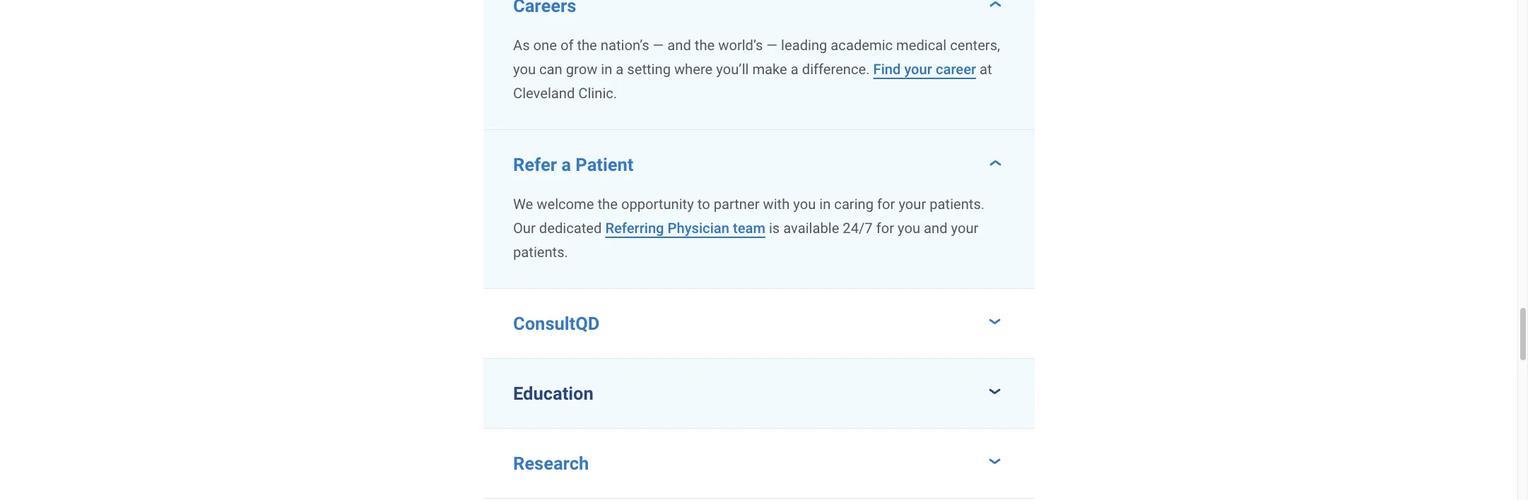 Task type: locate. For each thing, give the bounding box(es) containing it.
—
[[653, 37, 664, 54], [767, 37, 778, 54]]

1 vertical spatial for
[[876, 220, 894, 237]]

welcome
[[537, 196, 594, 213]]

we
[[513, 196, 533, 213]]

your inside is available 24/7 for you and your patients.
[[951, 220, 979, 237]]

2 vertical spatial your
[[951, 220, 979, 237]]

find your career
[[873, 61, 976, 78]]

the up where at the left top of the page
[[695, 37, 715, 54]]

2 horizontal spatial a
[[791, 61, 799, 78]]

1 — from the left
[[653, 37, 664, 54]]

in inside the "as one of the nation's — and the world's — leading academic medical centers, you can grow in a setting where you'll make a difference."
[[601, 61, 612, 78]]

education tab
[[483, 359, 1035, 428]]

consultqd
[[513, 313, 600, 334]]

refer
[[513, 154, 557, 175]]

0 vertical spatial in
[[601, 61, 612, 78]]

1 vertical spatial your
[[899, 196, 926, 213]]

in up available
[[820, 196, 831, 213]]

2 — from the left
[[767, 37, 778, 54]]

for
[[877, 196, 895, 213], [876, 220, 894, 237]]

1 vertical spatial in
[[820, 196, 831, 213]]

to
[[698, 196, 710, 213]]

with
[[763, 196, 790, 213]]

1 vertical spatial you
[[793, 196, 816, 213]]

opportunity
[[621, 196, 694, 213]]

0 horizontal spatial and
[[668, 37, 691, 54]]

— up setting
[[653, 37, 664, 54]]

for right caring
[[877, 196, 895, 213]]

clinic.
[[579, 85, 617, 102]]

— up make
[[767, 37, 778, 54]]

a down nation's
[[616, 61, 624, 78]]

physician
[[668, 220, 730, 237]]

in
[[601, 61, 612, 78], [820, 196, 831, 213]]

consultqd tab
[[483, 289, 1035, 358]]

0 vertical spatial you
[[513, 61, 536, 78]]

0 horizontal spatial —
[[653, 37, 664, 54]]

referring
[[605, 220, 664, 237]]

0 vertical spatial for
[[877, 196, 895, 213]]

patients. inside is available 24/7 for you and your patients.
[[513, 244, 568, 261]]

you inside we welcome the opportunity to partner with you in caring for your patients. our dedicated
[[793, 196, 816, 213]]

1 horizontal spatial you
[[793, 196, 816, 213]]

1 vertical spatial and
[[924, 220, 948, 237]]

you up available
[[793, 196, 816, 213]]

medical
[[896, 37, 947, 54]]

academic
[[831, 37, 893, 54]]

the up referring
[[598, 196, 618, 213]]

2 horizontal spatial you
[[898, 220, 921, 237]]

0 vertical spatial and
[[668, 37, 691, 54]]

0 vertical spatial your
[[905, 61, 932, 78]]

0 vertical spatial patients.
[[930, 196, 985, 213]]

of
[[561, 37, 574, 54]]

you down as
[[513, 61, 536, 78]]

you inside is available 24/7 for you and your patients.
[[898, 220, 921, 237]]

2 vertical spatial you
[[898, 220, 921, 237]]

your inside we welcome the opportunity to partner with you in caring for your patients. our dedicated
[[899, 196, 926, 213]]

world's
[[718, 37, 763, 54]]

your
[[905, 61, 932, 78], [899, 196, 926, 213], [951, 220, 979, 237]]

1 horizontal spatial the
[[598, 196, 618, 213]]

and
[[668, 37, 691, 54], [924, 220, 948, 237]]

0 horizontal spatial in
[[601, 61, 612, 78]]

a right make
[[791, 61, 799, 78]]

the
[[577, 37, 597, 54], [695, 37, 715, 54], [598, 196, 618, 213]]

0 horizontal spatial you
[[513, 61, 536, 78]]

1 horizontal spatial patients.
[[930, 196, 985, 213]]

0 horizontal spatial patients.
[[513, 244, 568, 261]]

1 horizontal spatial and
[[924, 220, 948, 237]]

setting
[[627, 61, 671, 78]]

you right 24/7
[[898, 220, 921, 237]]

is available 24/7 for you and your patients.
[[513, 220, 979, 261]]

grow
[[566, 61, 598, 78]]

dedicated
[[539, 220, 602, 237]]

1 vertical spatial patients.
[[513, 244, 568, 261]]

tab
[[483, 0, 1035, 22]]

you inside the "as one of the nation's — and the world's — leading academic medical centers, you can grow in a setting where you'll make a difference."
[[513, 61, 536, 78]]

and inside is available 24/7 for you and your patients.
[[924, 220, 948, 237]]

a inside refer a patient tab
[[562, 154, 571, 175]]

career
[[936, 61, 976, 78]]

patients.
[[930, 196, 985, 213], [513, 244, 568, 261]]

for right 24/7
[[876, 220, 894, 237]]

partner
[[714, 196, 760, 213]]

0 horizontal spatial the
[[577, 37, 597, 54]]

where
[[674, 61, 713, 78]]

0 horizontal spatial a
[[562, 154, 571, 175]]

difference.
[[802, 61, 870, 78]]

you
[[513, 61, 536, 78], [793, 196, 816, 213], [898, 220, 921, 237]]

1 horizontal spatial in
[[820, 196, 831, 213]]

team
[[733, 220, 766, 237]]

as one of the nation's — and the world's — leading academic medical centers, you can grow in a setting where you'll make a difference.
[[513, 37, 1000, 78]]

1 horizontal spatial a
[[616, 61, 624, 78]]

in right grow
[[601, 61, 612, 78]]

1 horizontal spatial —
[[767, 37, 778, 54]]

a right the refer at top
[[562, 154, 571, 175]]

one
[[533, 37, 557, 54]]

the right of
[[577, 37, 597, 54]]

refer a patient
[[513, 154, 634, 175]]

a
[[616, 61, 624, 78], [791, 61, 799, 78], [562, 154, 571, 175]]

patients. inside we welcome the opportunity to partner with you in caring for your patients. our dedicated
[[930, 196, 985, 213]]



Task type: describe. For each thing, give the bounding box(es) containing it.
can
[[539, 61, 563, 78]]

for inside is available 24/7 for you and your patients.
[[876, 220, 894, 237]]

make
[[752, 61, 787, 78]]

2 horizontal spatial the
[[695, 37, 715, 54]]

nation's
[[601, 37, 649, 54]]

is
[[769, 220, 780, 237]]

at
[[980, 61, 992, 78]]

research tab
[[483, 429, 1035, 498]]

refer a patient tab
[[483, 130, 1035, 181]]

cleveland
[[513, 85, 575, 102]]

referring physician team link
[[605, 220, 766, 237]]

as
[[513, 37, 530, 54]]

centers,
[[950, 37, 1000, 54]]

education
[[513, 383, 594, 404]]

find
[[873, 61, 901, 78]]

referring physician team
[[605, 220, 766, 237]]

for inside we welcome the opportunity to partner with you in caring for your patients. our dedicated
[[877, 196, 895, 213]]

you'll
[[716, 61, 749, 78]]

in inside we welcome the opportunity to partner with you in caring for your patients. our dedicated
[[820, 196, 831, 213]]

we welcome the opportunity to partner with you in caring for your patients. our dedicated
[[513, 196, 985, 237]]

our
[[513, 220, 536, 237]]

find your career link
[[873, 61, 976, 78]]

at cleveland clinic.
[[513, 61, 992, 102]]

available
[[783, 220, 839, 237]]

caring
[[834, 196, 874, 213]]

and inside the "as one of the nation's — and the world's — leading academic medical centers, you can grow in a setting where you'll make a difference."
[[668, 37, 691, 54]]

24/7
[[843, 220, 873, 237]]

the inside we welcome the opportunity to partner with you in caring for your patients. our dedicated
[[598, 196, 618, 213]]

research
[[513, 453, 589, 474]]

leading
[[781, 37, 827, 54]]

patient
[[576, 154, 634, 175]]



Task type: vqa. For each thing, say whether or not it's contained in the screenshot.
Kiran's Request an Appointment
no



